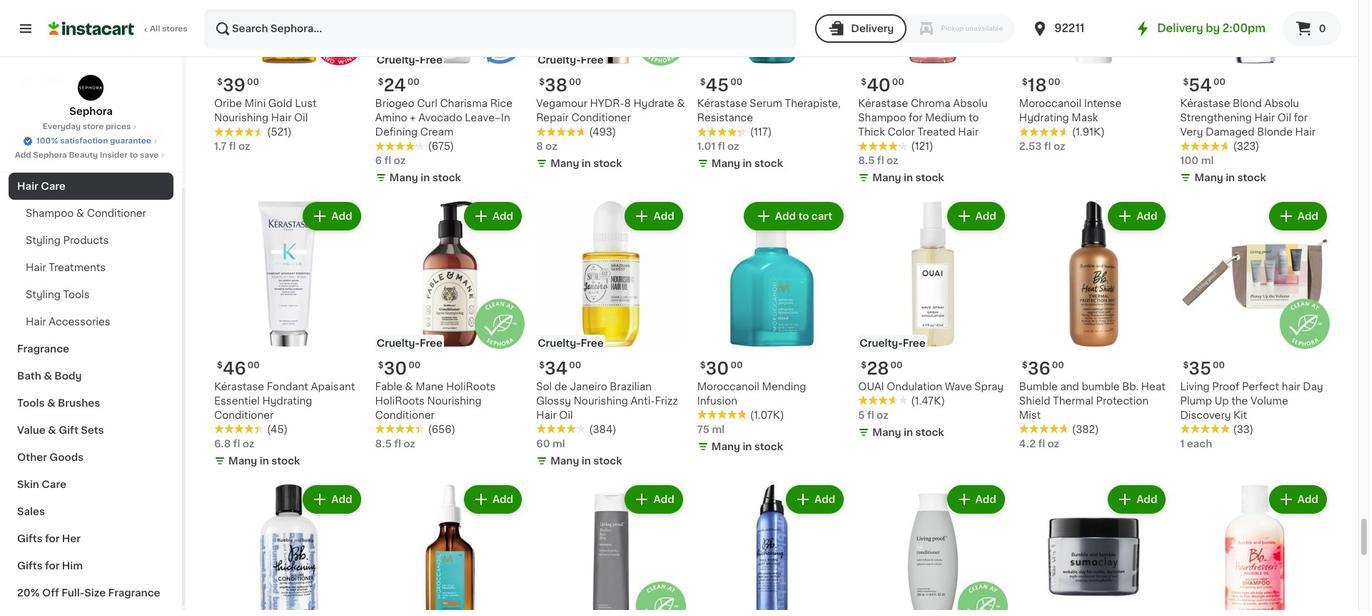 Task type: locate. For each thing, give the bounding box(es) containing it.
1 horizontal spatial tools
[[63, 290, 90, 300]]

00 inside $ 28 00
[[891, 361, 903, 369]]

00 inside $ 18 00
[[1048, 78, 1061, 86]]

nourishing inside fable & mane holiroots holiroots nourishing conditioner
[[427, 396, 482, 406]]

many for 30
[[712, 442, 740, 452]]

$ 30 00 up the 'fable'
[[378, 360, 421, 377]]

0 vertical spatial moroccanoil
[[1019, 98, 1082, 108]]

$ up sol
[[539, 361, 545, 369]]

$ 30 00
[[378, 360, 421, 377], [700, 360, 743, 377]]

oz down color
[[887, 156, 899, 166]]

(1.07k)
[[750, 410, 784, 420]]

$ inside $ 45 00
[[700, 78, 706, 86]]

2 horizontal spatial nourishing
[[574, 396, 628, 406]]

1 $ 30 00 from the left
[[378, 360, 421, 377]]

ml right 75
[[712, 424, 725, 434]]

cruelty- for 30
[[377, 338, 420, 348]]

fl right 6
[[384, 156, 391, 166]]

00 for and
[[1052, 361, 1064, 369]]

holiroots
[[446, 382, 496, 392], [375, 396, 425, 406]]

$ 30 00 up infusion
[[700, 360, 743, 377]]

styling tools link
[[9, 281, 173, 308]]

styling for styling tools
[[26, 290, 61, 300]]

oribe mini gold lust nourishing hair oil
[[214, 98, 317, 123]]

0 vertical spatial sephora
[[69, 106, 113, 116]]

1 vertical spatial 8.5 fl oz
[[375, 439, 415, 449]]

kérastase inside kérastase fondant apaisant essentiel hydrating conditioner
[[214, 382, 264, 392]]

nourishing for 34
[[574, 396, 628, 406]]

& right the 'fable'
[[405, 382, 413, 392]]

absolu inside kérastase chroma absolu shampoo for medium to thick color treated hair
[[953, 98, 988, 108]]

0 horizontal spatial holiroots
[[375, 396, 425, 406]]

fl down thick
[[877, 156, 884, 166]]

2 vertical spatial ml
[[553, 439, 565, 449]]

1 horizontal spatial oil
[[559, 410, 573, 420]]

kérastase inside kérastase serum therapiste, resistance
[[697, 98, 747, 108]]

ml inside product group
[[553, 439, 565, 449]]

sephora logo image
[[77, 74, 105, 101]]

oz for 45
[[727, 141, 739, 151]]

00 right '45'
[[731, 78, 743, 86]]

nourishing down janeiro
[[574, 396, 628, 406]]

hair inside oribe mini gold lust nourishing hair oil
[[271, 113, 292, 123]]

absolu up medium
[[953, 98, 988, 108]]

1 horizontal spatial 30
[[706, 360, 729, 377]]

discovery
[[1180, 410, 1231, 420]]

free up mane on the left bottom
[[420, 338, 443, 348]]

2.53
[[1019, 141, 1042, 151]]

delivery up the '40'
[[851, 24, 894, 34]]

defining
[[375, 127, 418, 137]]

many down '6 fl oz'
[[389, 173, 418, 183]]

8.5 for 40
[[858, 156, 875, 166]]

fragrance up bath & body at the left bottom of page
[[17, 344, 69, 354]]

service type group
[[815, 14, 1015, 43]]

add inside "button"
[[775, 211, 796, 221]]

stock down '(493)'
[[593, 158, 622, 168]]

$ for sol de janeiro brazilian glossy nourishing anti-frizz hair oil
[[539, 361, 545, 369]]

mending
[[762, 382, 806, 392]]

00 inside '$ 24 00'
[[408, 78, 420, 86]]

$ inside '$ 36 00'
[[1022, 361, 1028, 369]]

8 left hydrate
[[624, 98, 631, 108]]

gifts
[[17, 534, 43, 544], [17, 561, 43, 571]]

stock for 38
[[593, 158, 622, 168]]

value & gift sets
[[17, 426, 104, 435]]

holiroots right mane on the left bottom
[[446, 382, 496, 392]]

tools
[[63, 290, 90, 300], [17, 398, 45, 408]]

2 gifts from the top
[[17, 561, 43, 571]]

1 30 from the left
[[384, 360, 407, 377]]

00 right 54
[[1214, 78, 1226, 86]]

care
[[41, 181, 66, 191], [42, 480, 66, 490]]

(493)
[[589, 127, 616, 137]]

oz right "1.7"
[[238, 141, 250, 151]]

hydrating down "fondant"
[[262, 396, 312, 406]]

92211
[[1055, 23, 1085, 34]]

holiroots down the 'fable'
[[375, 396, 425, 406]]

sol de janeiro brazilian glossy nourishing anti-frizz hair oil
[[536, 382, 678, 420]]

1 vertical spatial fragrance
[[108, 588, 160, 598]]

$ inside $ 46 00
[[217, 361, 223, 369]]

2 $ 30 00 from the left
[[700, 360, 743, 377]]

tools & brushes
[[17, 398, 100, 408]]

lists
[[40, 76, 65, 86]]

nourishing inside sol de janeiro brazilian glossy nourishing anti-frizz hair oil
[[574, 396, 628, 406]]

nourishing down "oribe" at the top of page
[[214, 113, 269, 123]]

fl right 4.2
[[1038, 439, 1045, 449]]

1 gifts from the top
[[17, 534, 43, 544]]

many for 38
[[551, 158, 579, 168]]

$ inside $ 28 00
[[861, 361, 867, 369]]

hydrating inside kérastase fondant apaisant essentiel hydrating conditioner
[[262, 396, 312, 406]]

delivery
[[1157, 23, 1203, 34], [851, 24, 894, 34]]

fl for 46
[[233, 439, 240, 449]]

in down (323)
[[1226, 173, 1235, 183]]

0 horizontal spatial delivery
[[851, 24, 894, 34]]

1 horizontal spatial shampoo
[[858, 113, 906, 123]]

many in stock for 24
[[389, 173, 461, 183]]

free for 28
[[903, 338, 926, 348]]

kérastase inside kérastase chroma absolu shampoo for medium to thick color treated hair
[[858, 98, 908, 108]]

$ up thick
[[861, 78, 867, 86]]

beauty
[[125, 127, 162, 137], [69, 151, 98, 159]]

00 right 18
[[1048, 78, 1061, 86]]

styling up the hair treatments
[[26, 236, 61, 246]]

moroccanoil inside moroccanoil intense hydrating mask
[[1019, 98, 1082, 108]]

0 vertical spatial tools
[[63, 290, 90, 300]]

$ for briogeo curl charisma rice amino + avocado leave–in defining cream
[[378, 78, 384, 86]]

oz right 6.8
[[243, 439, 255, 449]]

oz down fable & mane holiroots holiroots nourishing conditioner
[[404, 439, 415, 449]]

100
[[1180, 156, 1199, 166]]

beauty down satisfaction
[[69, 151, 98, 159]]

0 vertical spatial 8
[[624, 98, 631, 108]]

00 right 36
[[1052, 361, 1064, 369]]

8.5 down the 'fable'
[[375, 439, 392, 449]]

other goods
[[17, 453, 84, 463]]

1 vertical spatial gifts
[[17, 561, 43, 571]]

in for 28
[[904, 427, 913, 437]]

sephora down the 100%
[[33, 151, 67, 159]]

for inside kérastase chroma absolu shampoo for medium to thick color treated hair
[[909, 113, 923, 123]]

75
[[697, 424, 710, 434]]

0 horizontal spatial 8
[[536, 141, 543, 151]]

8.5 fl oz down thick
[[858, 156, 899, 166]]

oz for 30
[[404, 439, 415, 449]]

it
[[63, 48, 70, 58]]

0 horizontal spatial beauty
[[69, 151, 98, 159]]

1 vertical spatial care
[[42, 480, 66, 490]]

34
[[545, 360, 568, 377]]

00 for mini
[[247, 78, 259, 86]]

$ inside $ 18 00
[[1022, 78, 1028, 86]]

$ up resistance
[[700, 78, 706, 86]]

$ up moroccanoil intense hydrating mask
[[1022, 78, 1028, 86]]

to
[[969, 113, 979, 123], [130, 151, 138, 159], [798, 211, 809, 221]]

40
[[867, 77, 891, 93]]

$ inside $ 38 00
[[539, 78, 545, 86]]

1.01
[[697, 141, 716, 151]]

0 horizontal spatial fragrance
[[17, 344, 69, 354]]

fl for 45
[[718, 141, 725, 151]]

styling down the hair treatments
[[26, 290, 61, 300]]

delivery left by
[[1157, 23, 1203, 34]]

1 horizontal spatial beauty
[[125, 127, 162, 137]]

product group containing 34
[[536, 199, 686, 471]]

tools down treatments
[[63, 290, 90, 300]]

many for 28
[[873, 427, 901, 437]]

buy it again link
[[9, 39, 173, 67]]

shampoo inside kérastase chroma absolu shampoo for medium to thick color treated hair
[[858, 113, 906, 123]]

2 absolu from the left
[[1265, 98, 1299, 108]]

delivery button
[[815, 14, 907, 43]]

hair right blonde
[[1295, 127, 1316, 137]]

& inside vegamour hydr-8 hydrate & repair conditioner
[[677, 98, 685, 108]]

tools & brushes link
[[9, 390, 173, 417]]

1 absolu from the left
[[953, 98, 988, 108]]

$ for living proof perfect hair day plump up the volume discovery kit
[[1183, 361, 1189, 369]]

accessories
[[49, 317, 110, 327]]

0 vertical spatial fragrance
[[17, 344, 69, 354]]

8
[[624, 98, 631, 108], [536, 141, 543, 151]]

00 inside $ 34 00
[[569, 361, 581, 369]]

gold
[[268, 98, 292, 108]]

0 horizontal spatial hydrating
[[262, 396, 312, 406]]

00 for curl
[[408, 78, 420, 86]]

hair down gold
[[271, 113, 292, 123]]

kérastase up resistance
[[697, 98, 747, 108]]

2 styling from the top
[[26, 290, 61, 300]]

$ up "oribe" at the top of page
[[217, 78, 223, 86]]

18
[[1028, 77, 1047, 93]]

1 horizontal spatial 8.5
[[858, 156, 875, 166]]

goods
[[49, 453, 84, 463]]

many in stock down (323)
[[1195, 173, 1266, 183]]

1 vertical spatial hydrating
[[262, 396, 312, 406]]

frizz
[[655, 396, 678, 406]]

in for 30
[[743, 442, 752, 452]]

in down (675)
[[421, 173, 430, 183]]

1 horizontal spatial 8.5 fl oz
[[858, 156, 899, 166]]

hair down medium
[[958, 127, 979, 137]]

$ 40 00
[[861, 77, 904, 93]]

conditioner down essentiel
[[214, 410, 274, 420]]

cruelty-
[[538, 55, 581, 65], [377, 55, 420, 65], [538, 338, 581, 348], [860, 338, 903, 348], [377, 338, 420, 348]]

0 vertical spatial hydrating
[[1019, 113, 1069, 123]]

00 for ondulation
[[891, 361, 903, 369]]

8.5
[[858, 156, 875, 166], [375, 439, 392, 449]]

(323)
[[1233, 141, 1260, 151]]

1 horizontal spatial fragrance
[[108, 588, 160, 598]]

1 vertical spatial moroccanoil
[[697, 382, 760, 392]]

$ for fable & mane holiroots holiroots nourishing conditioner
[[378, 361, 384, 369]]

to down guarantee
[[130, 151, 138, 159]]

$ for kérastase fondant apaisant essentiel hydrating conditioner
[[217, 361, 223, 369]]

1 vertical spatial beauty
[[69, 151, 98, 159]]

$ inside $ 35 00
[[1183, 361, 1189, 369]]

delivery for delivery by 2:00pm
[[1157, 23, 1203, 34]]

20%
[[17, 588, 40, 598]]

stock for 45
[[755, 158, 783, 168]]

00 for intense
[[1048, 78, 1061, 86]]

$ inside '$ 24 00'
[[378, 78, 384, 86]]

kérastase for 54
[[1180, 98, 1230, 108]]

1 horizontal spatial absolu
[[1265, 98, 1299, 108]]

60
[[536, 439, 550, 449]]

$ inside '$ 54 00'
[[1183, 78, 1189, 86]]

0 horizontal spatial moroccanoil
[[697, 382, 760, 392]]

in down (1.47k)
[[904, 427, 913, 437]]

1 horizontal spatial ml
[[712, 424, 725, 434]]

many down 60 ml at the left of the page
[[551, 456, 579, 466]]

off
[[42, 588, 59, 598]]

& inside fable & mane holiroots holiroots nourishing conditioner
[[405, 382, 413, 392]]

oz for 28
[[877, 410, 889, 420]]

4.2 fl oz
[[1019, 439, 1060, 449]]

absolu for 40
[[953, 98, 988, 108]]

ml right 60
[[553, 439, 565, 449]]

1 horizontal spatial nourishing
[[427, 396, 482, 406]]

oz right 1.01
[[727, 141, 739, 151]]

00 right the 38
[[569, 78, 581, 86]]

oz for 18
[[1054, 141, 1066, 151]]

0 vertical spatial styling
[[26, 236, 61, 246]]

moroccanoil intense hydrating mask
[[1019, 98, 1122, 123]]

0 vertical spatial holiroots
[[446, 382, 496, 392]]

00 right 34
[[569, 361, 581, 369]]

0 horizontal spatial absolu
[[953, 98, 988, 108]]

ouai
[[858, 382, 884, 392]]

1 horizontal spatial 8
[[624, 98, 631, 108]]

resistance
[[697, 113, 753, 123]]

oz right 6
[[394, 156, 406, 166]]

hydrating inside moroccanoil intense hydrating mask
[[1019, 113, 1069, 123]]

$ up strengthening
[[1183, 78, 1189, 86]]

cruelty- up $ 28 00
[[860, 338, 903, 348]]

stock down (121)
[[916, 173, 944, 183]]

8.5 for 30
[[375, 439, 392, 449]]

care for skin care
[[42, 480, 66, 490]]

cruelty-free up $ 34 00
[[538, 338, 604, 348]]

stock down (384)
[[593, 456, 622, 466]]

1 styling from the top
[[26, 236, 61, 246]]

absolu up blonde
[[1265, 98, 1299, 108]]

oz right the 2.53
[[1054, 141, 1066, 151]]

in for 34
[[582, 456, 591, 466]]

0 vertical spatial beauty
[[125, 127, 162, 137]]

0 horizontal spatial 8.5 fl oz
[[375, 439, 415, 449]]

2 horizontal spatial to
[[969, 113, 979, 123]]

delivery by 2:00pm link
[[1135, 20, 1266, 37]]

many for 40
[[873, 173, 901, 183]]

fl for 30
[[394, 439, 401, 449]]

many in stock down (675)
[[389, 173, 461, 183]]

None search field
[[204, 9, 797, 49]]

cruelty-free up $ 38 00
[[538, 55, 604, 65]]

ml for 30
[[712, 424, 725, 434]]

8 inside vegamour hydr-8 hydrate & repair conditioner
[[624, 98, 631, 108]]

2 vertical spatial to
[[798, 211, 809, 221]]

1 vertical spatial ml
[[712, 424, 725, 434]]

shampoo & conditioner
[[26, 208, 146, 218]]

0 horizontal spatial oil
[[294, 113, 308, 123]]

many for 45
[[712, 158, 740, 168]]

many in stock down '(493)'
[[551, 158, 622, 168]]

1 horizontal spatial delivery
[[1157, 23, 1203, 34]]

2 horizontal spatial ml
[[1201, 156, 1214, 166]]

(521)
[[267, 127, 292, 137]]

conditioner inside vegamour hydr-8 hydrate & repair conditioner
[[571, 113, 631, 123]]

00 inside $ 46 00
[[248, 361, 260, 369]]

& down bath & body at the left bottom of page
[[47, 398, 55, 408]]

oribe
[[214, 98, 242, 108]]

00 inside $ 45 00
[[731, 78, 743, 86]]

00 inside $ 38 00
[[569, 78, 581, 86]]

00 right the '40'
[[892, 78, 904, 86]]

add to cart button
[[745, 203, 843, 229]]

ouai ondulation wave spray
[[858, 382, 1004, 392]]

many down '8 oz'
[[551, 158, 579, 168]]

0 vertical spatial care
[[41, 181, 66, 191]]

conditioner inside kérastase fondant apaisant essentiel hydrating conditioner
[[214, 410, 274, 420]]

1 vertical spatial sephora
[[33, 151, 67, 159]]

briogeo curl charisma rice amino + avocado leave–in defining cream
[[375, 98, 513, 137]]

1 vertical spatial 8.5
[[375, 439, 392, 449]]

many
[[551, 158, 579, 168], [712, 158, 740, 168], [873, 173, 901, 183], [389, 173, 418, 183], [1195, 173, 1223, 183], [873, 427, 901, 437], [712, 442, 740, 452], [228, 456, 257, 466], [551, 456, 579, 466]]

1 horizontal spatial moroccanoil
[[1019, 98, 1082, 108]]

0 horizontal spatial nourishing
[[214, 113, 269, 123]]

2 horizontal spatial oil
[[1278, 113, 1292, 123]]

moroccanoil
[[1019, 98, 1082, 108], [697, 382, 760, 392]]

2 30 from the left
[[706, 360, 729, 377]]

care right skin
[[42, 480, 66, 490]]

gifts for gifts for him
[[17, 561, 43, 571]]

in for 45
[[743, 158, 752, 168]]

to right medium
[[969, 113, 979, 123]]

in for 40
[[904, 173, 913, 183]]

shampoo up thick
[[858, 113, 906, 123]]

lists link
[[9, 67, 173, 96]]

cruelty- up the 'fable'
[[377, 338, 420, 348]]

1 vertical spatial styling
[[26, 290, 61, 300]]

cruelty-free up mane on the left bottom
[[377, 338, 443, 348]]

0 horizontal spatial shampoo
[[26, 208, 74, 218]]

00 right 46
[[248, 361, 260, 369]]

protection
[[1096, 396, 1149, 406]]

$ up the 'fable'
[[378, 361, 384, 369]]

cruelty- up $ 34 00
[[538, 338, 581, 348]]

0 vertical spatial 8.5
[[858, 156, 875, 166]]

& up products
[[76, 208, 84, 218]]

fable
[[375, 382, 403, 392]]

00 inside $ 40 00
[[892, 78, 904, 86]]

0 vertical spatial 8.5 fl oz
[[858, 156, 899, 166]]

0 horizontal spatial ml
[[553, 439, 565, 449]]

$ up 'bumble'
[[1022, 361, 1028, 369]]

proof
[[1212, 382, 1240, 392]]

0 vertical spatial to
[[969, 113, 979, 123]]

many in stock for 40
[[873, 173, 944, 183]]

1 vertical spatial tools
[[17, 398, 45, 408]]

00 inside '$ 36 00'
[[1052, 361, 1064, 369]]

(1.47k)
[[911, 396, 945, 406]]

delivery inside button
[[851, 24, 894, 34]]

$ inside $ 34 00
[[539, 361, 545, 369]]

sol
[[536, 382, 552, 392]]

holiday party ready beauty
[[17, 127, 162, 137]]

& left gift
[[48, 426, 56, 435]]

leave–in
[[465, 113, 510, 123]]

delivery for delivery
[[851, 24, 894, 34]]

00 for hydr-
[[569, 78, 581, 86]]

amino
[[375, 113, 407, 123]]

product group containing 35
[[1180, 199, 1330, 451]]

00 inside $ 39 00
[[247, 78, 259, 86]]

stock for 24
[[432, 173, 461, 183]]

$ inside $ 39 00
[[217, 78, 223, 86]]

$ for moroccanoil mending infusion
[[700, 361, 706, 369]]

fragrance right the size
[[108, 588, 160, 598]]

20% off full-size fragrance
[[17, 588, 160, 598]]

many down color
[[873, 173, 901, 183]]

5 fl oz
[[858, 410, 889, 420]]

styling inside styling tools link
[[26, 290, 61, 300]]

ondulation
[[887, 382, 942, 392]]

repair
[[536, 113, 569, 123]]

styling tools
[[26, 290, 90, 300]]

many down 6.8 fl oz
[[228, 456, 257, 466]]

many for 24
[[389, 173, 418, 183]]

$ up living
[[1183, 361, 1189, 369]]

00 for blond
[[1214, 78, 1226, 86]]

moroccanoil inside moroccanoil mending infusion
[[697, 382, 760, 392]]

again
[[72, 48, 100, 58]]

nourishing for 30
[[427, 396, 482, 406]]

ml right 100 at the top right
[[1201, 156, 1214, 166]]

many in stock for 30
[[712, 442, 783, 452]]

38
[[545, 77, 568, 93]]

00 inside $ 35 00
[[1213, 361, 1225, 369]]

oz for 39
[[238, 141, 250, 151]]

00 inside '$ 54 00'
[[1214, 78, 1226, 86]]

kérastase inside kérastase blond absolu strengthening hair oil for very damaged blonde hair
[[1180, 98, 1230, 108]]

blond
[[1233, 98, 1262, 108]]

0 vertical spatial gifts
[[17, 534, 43, 544]]

styling inside styling products link
[[26, 236, 61, 246]]

to inside "button"
[[798, 211, 809, 221]]

$ for kérastase blond absolu strengthening hair oil for very damaged blonde hair
[[1183, 78, 1189, 86]]

$ inside $ 40 00
[[861, 78, 867, 86]]

2:00pm
[[1223, 23, 1266, 34]]

tools inside tools & brushes link
[[17, 398, 45, 408]]

cruelty-free for 34
[[538, 338, 604, 348]]

add sephora beauty insider to save
[[15, 151, 159, 159]]

$ up infusion
[[700, 361, 706, 369]]

absolu inside kérastase blond absolu strengthening hair oil for very damaged blonde hair
[[1265, 98, 1299, 108]]

8 down repair
[[536, 141, 543, 151]]

1 vertical spatial to
[[130, 151, 138, 159]]

1 horizontal spatial to
[[798, 211, 809, 221]]

1 horizontal spatial $ 30 00
[[700, 360, 743, 377]]

product group
[[214, 199, 364, 471], [375, 199, 525, 451], [536, 199, 686, 471], [697, 199, 847, 457], [858, 199, 1008, 442], [1019, 199, 1169, 451], [1180, 199, 1330, 451], [214, 482, 364, 610], [375, 482, 525, 610], [536, 482, 686, 610], [697, 482, 847, 610], [858, 482, 1008, 610], [1019, 482, 1169, 610], [1180, 482, 1330, 610]]

0 horizontal spatial $ 30 00
[[378, 360, 421, 377]]

stock down (1.47k)
[[916, 427, 944, 437]]

many in stock down (121)
[[873, 173, 944, 183]]

fl right 6.8
[[233, 439, 240, 449]]

hair down styling tools on the left of the page
[[26, 317, 46, 327]]

0 horizontal spatial tools
[[17, 398, 45, 408]]

skin
[[17, 480, 39, 490]]

thermal
[[1053, 396, 1094, 406]]

oil down glossy
[[559, 410, 573, 420]]

in down (121)
[[904, 173, 913, 183]]

& for bath & body
[[44, 371, 52, 381]]

$ for bumble and bumble bb. heat shield thermal protection mist
[[1022, 361, 1028, 369]]

Search field
[[206, 10, 795, 47]]

0 vertical spatial ml
[[1201, 156, 1214, 166]]

cruelty- for 34
[[538, 338, 581, 348]]

0 vertical spatial shampoo
[[858, 113, 906, 123]]

add sephora beauty insider to save link
[[15, 150, 167, 161]]

0 horizontal spatial sephora
[[33, 151, 67, 159]]

many in stock for 38
[[551, 158, 622, 168]]

0 horizontal spatial 8.5
[[375, 439, 392, 449]]

1 horizontal spatial hydrating
[[1019, 113, 1069, 123]]

fl for 18
[[1044, 141, 1051, 151]]

30
[[384, 360, 407, 377], [706, 360, 729, 377]]

shampoo & conditioner link
[[9, 200, 173, 227]]

stock down '(45)'
[[271, 456, 300, 466]]

00 right 35
[[1213, 361, 1225, 369]]

0 horizontal spatial 30
[[384, 360, 407, 377]]

cruelty- for 28
[[860, 338, 903, 348]]

in for 24
[[421, 173, 430, 183]]

stock for 40
[[916, 173, 944, 183]]

fl right the 2.53
[[1044, 141, 1051, 151]]

bath
[[17, 371, 41, 381]]



Task type: describe. For each thing, give the bounding box(es) containing it.
$ for ouai ondulation wave spray
[[861, 361, 867, 369]]

sets
[[81, 426, 104, 435]]

$ 46 00
[[217, 360, 260, 377]]

fl for 24
[[384, 156, 391, 166]]

brazilian
[[610, 382, 652, 392]]

gifts for her
[[17, 534, 81, 544]]

fl for 36
[[1038, 439, 1045, 449]]

stock for 54
[[1238, 173, 1266, 183]]

free up curl
[[420, 55, 443, 65]]

bath & body link
[[9, 363, 173, 390]]

$ for vegamour hydr-8 hydrate & repair conditioner
[[539, 78, 545, 86]]

instacart logo image
[[49, 20, 134, 37]]

glossy
[[536, 396, 571, 406]]

gifts for him link
[[9, 553, 173, 580]]

00 for fondant
[[248, 361, 260, 369]]

size
[[84, 588, 106, 598]]

bb.
[[1122, 382, 1139, 392]]

many for 46
[[228, 456, 257, 466]]

$ 30 00 for fable
[[378, 360, 421, 377]]

ml for 54
[[1201, 156, 1214, 166]]

party
[[59, 127, 87, 137]]

(33)
[[1233, 424, 1254, 434]]

oz for 36
[[1048, 439, 1060, 449]]

ml for 34
[[553, 439, 565, 449]]

hydrate
[[634, 98, 674, 108]]

6.8 fl oz
[[214, 439, 255, 449]]

sephora link
[[69, 74, 113, 119]]

& for tools & brushes
[[47, 398, 55, 408]]

00 for serum
[[731, 78, 743, 86]]

& for fable & mane holiroots holiroots nourishing conditioner
[[405, 382, 413, 392]]

conditioner inside fable & mane holiroots holiroots nourishing conditioner
[[375, 410, 435, 420]]

fl for 40
[[877, 156, 884, 166]]

1 horizontal spatial holiroots
[[446, 382, 496, 392]]

many in stock for 45
[[712, 158, 783, 168]]

kérastase blond absolu strengthening hair oil for very damaged blonde hair
[[1180, 98, 1316, 137]]

(121)
[[911, 141, 934, 151]]

bumble
[[1019, 382, 1058, 392]]

satisfaction
[[60, 137, 108, 145]]

1 each
[[1180, 439, 1212, 449]]

intense
[[1084, 98, 1122, 108]]

kérastase for 46
[[214, 382, 264, 392]]

kérastase fondant apaisant essentiel hydrating conditioner
[[214, 382, 355, 420]]

all stores link
[[49, 9, 188, 49]]

cruelty-free for 30
[[377, 338, 443, 348]]

$ 36 00
[[1022, 360, 1064, 377]]

0
[[1319, 24, 1326, 34]]

apaisant
[[311, 382, 355, 392]]

moroccanoil for 30
[[697, 382, 760, 392]]

oz down repair
[[546, 141, 557, 151]]

oz for 46
[[243, 439, 255, 449]]

therapiste,
[[785, 98, 841, 108]]

janeiro
[[570, 382, 607, 392]]

gifts for him
[[17, 561, 83, 571]]

fondant
[[267, 382, 308, 392]]

essentiel
[[214, 396, 260, 406]]

hair inside sol de janeiro brazilian glossy nourishing anti-frizz hair oil
[[536, 410, 557, 420]]

free up $ 38 00
[[581, 55, 604, 65]]

oil inside kérastase blond absolu strengthening hair oil for very damaged blonde hair
[[1278, 113, 1292, 123]]

anti-
[[631, 396, 655, 406]]

kérastase for 40
[[858, 98, 908, 108]]

54
[[1189, 77, 1212, 93]]

thick
[[858, 127, 885, 137]]

many in stock for 34
[[551, 456, 622, 466]]

everyday store prices
[[43, 123, 131, 131]]

kérastase for 45
[[697, 98, 747, 108]]

gifts for gifts for her
[[17, 534, 43, 544]]

00 for de
[[569, 361, 581, 369]]

makeup
[[17, 154, 58, 164]]

conditioner inside the shampoo & conditioner link
[[87, 208, 146, 218]]

$ 28 00
[[861, 360, 903, 377]]

makeup link
[[9, 146, 173, 173]]

cruelty- up '$ 24 00' at top left
[[377, 55, 420, 65]]

beauty inside add sephora beauty insider to save link
[[69, 151, 98, 159]]

0 horizontal spatial to
[[130, 151, 138, 159]]

hair accessories link
[[9, 308, 173, 336]]

many for 34
[[551, 456, 579, 466]]

30 for moroccanoil
[[706, 360, 729, 377]]

(1.91k)
[[1072, 127, 1105, 137]]

serum
[[750, 98, 782, 108]]

nourishing inside oribe mini gold lust nourishing hair oil
[[214, 113, 269, 123]]

many in stock for 28
[[873, 427, 944, 437]]

each
[[1187, 439, 1212, 449]]

stock for 46
[[271, 456, 300, 466]]

$ for kérastase chroma absolu shampoo for medium to thick color treated hair
[[861, 78, 867, 86]]

$ for moroccanoil intense hydrating mask
[[1022, 78, 1028, 86]]

avocado
[[418, 113, 462, 123]]

00 for mending
[[731, 361, 743, 369]]

8.5 fl oz for 30
[[375, 439, 415, 449]]

cruelty-free for 28
[[860, 338, 926, 348]]

very
[[1180, 127, 1203, 137]]

oil inside oribe mini gold lust nourishing hair oil
[[294, 113, 308, 123]]

36
[[1028, 360, 1051, 377]]

45
[[706, 77, 729, 93]]

absolu for 54
[[1265, 98, 1299, 108]]

00 for proof
[[1213, 361, 1225, 369]]

moroccanoil for 18
[[1019, 98, 1082, 108]]

6.8
[[214, 439, 231, 449]]

$ for kérastase serum therapiste, resistance
[[700, 78, 706, 86]]

by
[[1206, 23, 1220, 34]]

hair down makeup
[[17, 181, 38, 191]]

100 ml
[[1180, 156, 1214, 166]]

1 vertical spatial shampoo
[[26, 208, 74, 218]]

1.7
[[214, 141, 227, 151]]

chroma
[[911, 98, 951, 108]]

hair up styling tools on the left of the page
[[26, 263, 46, 273]]

skin care link
[[9, 471, 173, 498]]

stock for 34
[[593, 456, 622, 466]]

up
[[1215, 396, 1229, 406]]

sales
[[17, 507, 45, 517]]

prices
[[106, 123, 131, 131]]

in for 38
[[582, 158, 591, 168]]

+
[[410, 113, 416, 123]]

medium
[[925, 113, 966, 123]]

8.5 fl oz for 40
[[858, 156, 899, 166]]

to inside kérastase chroma absolu shampoo for medium to thick color treated hair
[[969, 113, 979, 123]]

oz for 24
[[394, 156, 406, 166]]

product group containing 28
[[858, 199, 1008, 442]]

many in stock for 46
[[228, 456, 300, 466]]

oil inside sol de janeiro brazilian glossy nourishing anti-frizz hair oil
[[559, 410, 573, 420]]

many for 54
[[1195, 173, 1223, 183]]

products
[[63, 236, 109, 246]]

stock for 30
[[755, 442, 783, 452]]

4.2
[[1019, 439, 1036, 449]]

styling products link
[[9, 227, 173, 254]]

free for 34
[[581, 338, 604, 348]]

tools inside styling tools link
[[63, 290, 90, 300]]

30 for fable
[[384, 360, 407, 377]]

00 for &
[[409, 361, 421, 369]]

product group containing 46
[[214, 199, 364, 471]]

product group containing 36
[[1019, 199, 1169, 451]]

wave
[[945, 382, 972, 392]]

$ 30 00 for moroccanoil
[[700, 360, 743, 377]]

blonde
[[1257, 127, 1293, 137]]

many in stock for 54
[[1195, 173, 1266, 183]]

1 horizontal spatial sephora
[[69, 106, 113, 116]]

00 for chroma
[[892, 78, 904, 86]]

oz for 40
[[887, 156, 899, 166]]

hair inside kérastase chroma absolu shampoo for medium to thick color treated hair
[[958, 127, 979, 137]]

stores
[[162, 25, 188, 33]]

heat
[[1141, 382, 1166, 392]]

1.7 fl oz
[[214, 141, 250, 151]]

cart
[[812, 211, 833, 221]]

volume
[[1251, 396, 1288, 406]]

& for shampoo & conditioner
[[76, 208, 84, 218]]

cruelty- up $ 38 00
[[538, 55, 581, 65]]

fl for 39
[[229, 141, 236, 151]]

6
[[375, 156, 382, 166]]

moroccanoil mending infusion
[[697, 382, 806, 406]]

day
[[1303, 382, 1323, 392]]

1.01 fl oz
[[697, 141, 739, 151]]

everyday
[[43, 123, 81, 131]]

beauty inside holiday party ready beauty 'link'
[[125, 127, 162, 137]]

hydr-
[[590, 98, 624, 108]]

1 vertical spatial 8
[[536, 141, 543, 151]]

1 vertical spatial holiroots
[[375, 396, 425, 406]]

for inside kérastase blond absolu strengthening hair oil for very damaged blonde hair
[[1294, 113, 1308, 123]]

$ 45 00
[[700, 77, 743, 93]]

$ 34 00
[[539, 360, 581, 377]]

curl
[[417, 98, 438, 108]]

cruelty-free up '$ 24 00' at top left
[[377, 55, 443, 65]]

stock for 28
[[916, 427, 944, 437]]

$ 54 00
[[1183, 77, 1226, 93]]

46
[[223, 360, 246, 377]]

treatments
[[49, 263, 106, 273]]

free for 30
[[420, 338, 443, 348]]

in for 46
[[260, 456, 269, 466]]

other
[[17, 453, 47, 463]]

all stores
[[150, 25, 188, 33]]

fl for 28
[[867, 410, 874, 420]]

hair treatments
[[26, 263, 106, 273]]

rice
[[490, 98, 513, 108]]

the
[[1232, 396, 1248, 406]]

hair up blonde
[[1255, 113, 1275, 123]]

styling for styling products
[[26, 236, 61, 246]]

him
[[62, 561, 83, 571]]

6 fl oz
[[375, 156, 406, 166]]

care for hair care
[[41, 181, 66, 191]]

100%
[[36, 137, 58, 145]]



Task type: vqa. For each thing, say whether or not it's contained in the screenshot.


